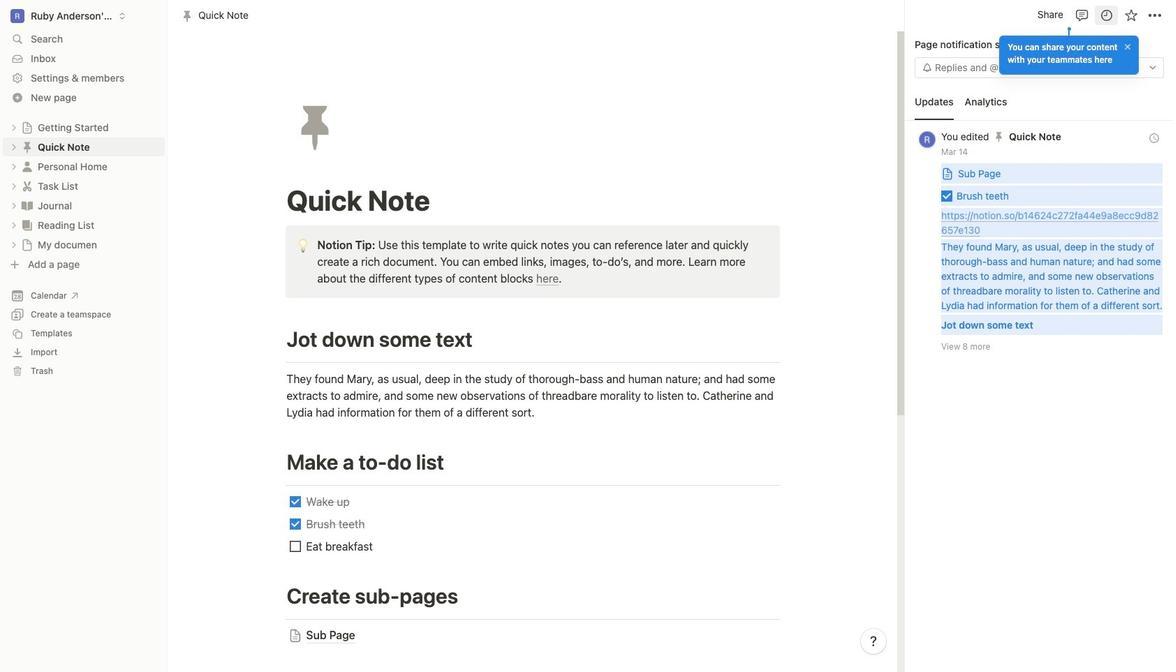 Task type: locate. For each thing, give the bounding box(es) containing it.
open image
[[10, 123, 18, 132], [10, 162, 18, 171], [10, 182, 18, 190], [10, 221, 18, 230]]

0 vertical spatial open image
[[10, 143, 18, 151]]

open image
[[10, 143, 18, 151], [10, 202, 18, 210], [10, 241, 18, 249]]

2 vertical spatial open image
[[10, 241, 18, 249]]

comments image
[[1076, 8, 1090, 22]]

3 open image from the top
[[10, 241, 18, 249]]

2 open image from the top
[[10, 202, 18, 210]]

1 vertical spatial open image
[[10, 202, 18, 210]]

change page icon image
[[288, 99, 342, 154], [21, 121, 34, 134], [20, 140, 34, 154], [20, 160, 34, 174], [20, 179, 34, 193], [20, 199, 34, 213], [20, 218, 34, 232], [21, 239, 34, 251]]

1 open image from the top
[[10, 143, 18, 151]]

favorite image
[[1125, 8, 1139, 22]]

updates image
[[1100, 8, 1114, 22]]

1 open image from the top
[[10, 123, 18, 132]]

3 open image from the top
[[10, 182, 18, 190]]

note
[[285, 226, 780, 298]]



Task type: vqa. For each thing, say whether or not it's contained in the screenshot.
TAB
no



Task type: describe. For each thing, give the bounding box(es) containing it.
4 open image from the top
[[10, 221, 18, 230]]

2 open image from the top
[[10, 162, 18, 171]]

view version for this update image
[[1150, 133, 1160, 143]]

💡 image
[[296, 236, 310, 254]]



